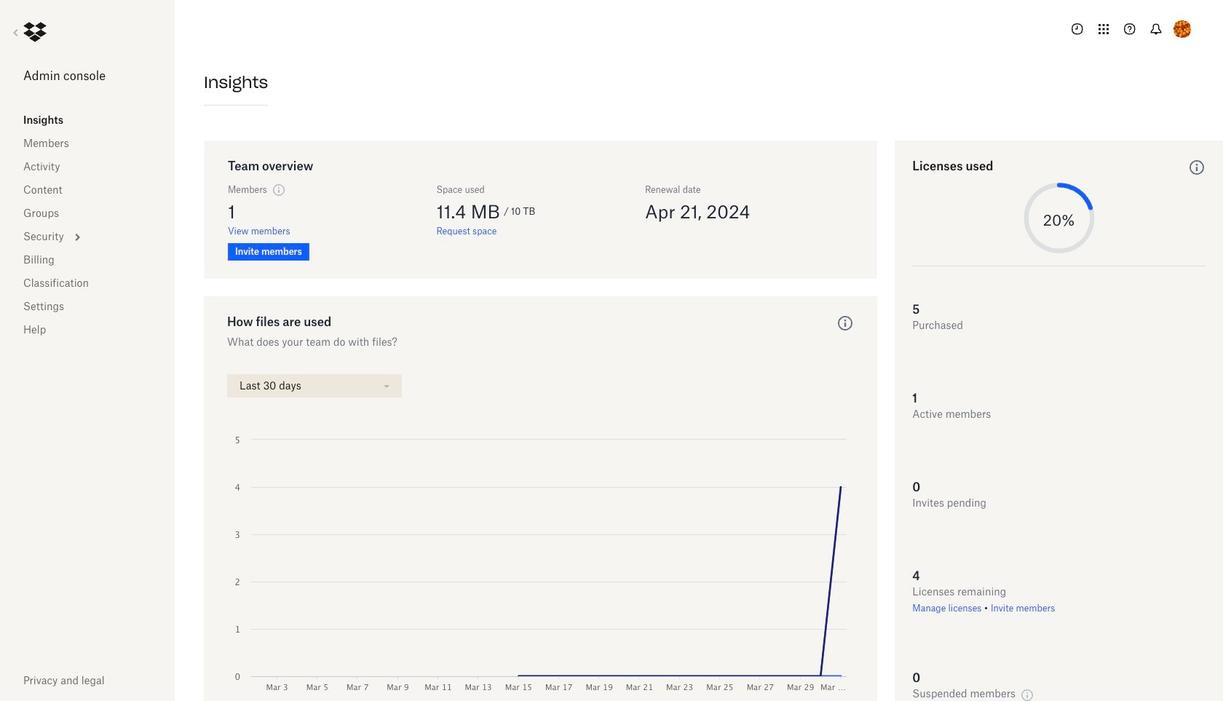 Task type: locate. For each thing, give the bounding box(es) containing it.
1 vertical spatial template stateless image
[[1019, 687, 1037, 701]]

help image
[[1190, 160, 1205, 175], [835, 312, 857, 334], [839, 316, 853, 331]]

help image inside icon
[[1190, 160, 1205, 175]]

account menu image
[[1174, 20, 1192, 38]]

home image
[[23, 20, 47, 44]]

help image
[[1187, 157, 1208, 178]]

0 vertical spatial template stateless image
[[270, 181, 288, 199]]

template stateless image
[[270, 181, 288, 199], [1019, 687, 1037, 701]]



Task type: vqa. For each thing, say whether or not it's contained in the screenshot.
the topmost "template stateless" icon
yes



Task type: describe. For each thing, give the bounding box(es) containing it.
1 horizontal spatial template stateless image
[[1019, 687, 1037, 701]]

0 horizontal spatial template stateless image
[[270, 181, 288, 199]]



